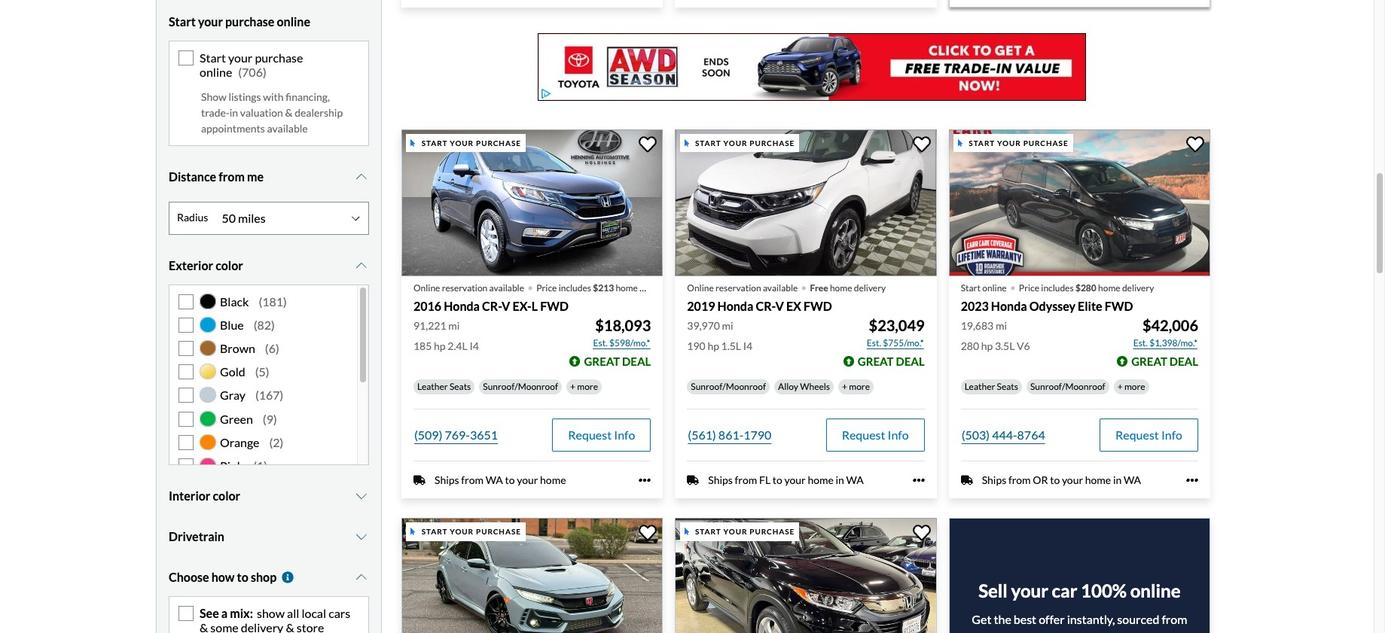 Task type: vqa. For each thing, say whether or not it's contained in the screenshot.
the middle engine
no



Task type: describe. For each thing, give the bounding box(es) containing it.
local
[[302, 606, 326, 621]]

mi for $23,049
[[722, 320, 734, 332]]

91,221 mi 185 hp 2.4l i4
[[414, 320, 479, 353]]

info for $23,049
[[888, 428, 909, 442]]

to inside dropdown button
[[237, 570, 249, 585]]

fwd inside online reservation available · price includes $213 home delivery 2016 honda cr-v ex-l fwd
[[540, 299, 569, 313]]

$598/mo.*
[[610, 338, 651, 349]]

1 vertical spatial start your purchase online
[[200, 51, 303, 79]]

great for $23,049
[[858, 355, 894, 369]]

see
[[200, 606, 219, 621]]

39,970
[[687, 320, 720, 332]]

distance
[[169, 169, 216, 184]]

more for $18,093
[[577, 381, 598, 393]]

mouse pointer image for ·
[[959, 140, 963, 147]]

from for $23,049
[[735, 474, 758, 487]]

(2)
[[269, 435, 284, 450]]

honda inside start online · price includes $280 home delivery 2023 honda odyssey elite fwd
[[992, 299, 1028, 313]]

choose how to shop
[[169, 570, 277, 585]]

est. $598/mo.* button
[[593, 336, 651, 351]]

shop
[[251, 570, 277, 585]]

sourced
[[1118, 613, 1160, 627]]

offer
[[1039, 613, 1065, 627]]

listings
[[229, 90, 261, 103]]

(82)
[[254, 318, 275, 332]]

instantly,
[[1068, 613, 1115, 627]]

get
[[972, 613, 992, 627]]

· inside start online · price includes $280 home delivery 2023 honda odyssey elite fwd
[[1010, 273, 1016, 300]]

fwd for available
[[804, 299, 832, 313]]

861-
[[719, 428, 744, 442]]

from inside dropdown button
[[219, 169, 245, 184]]

+ more for $42,006
[[1118, 381, 1146, 393]]

interior
[[169, 489, 211, 503]]

some
[[210, 621, 239, 634]]

(5)
[[255, 365, 269, 379]]

ellipsis h image for $42,006
[[1187, 475, 1199, 487]]

mi for $42,006
[[996, 320, 1008, 332]]

(561)
[[688, 428, 716, 442]]

mouse pointer image for crystal black pearl 2022 honda hr-v lx fwd suv / crossover front-wheel drive automatic image
[[685, 528, 690, 536]]

(509)
[[414, 428, 443, 442]]

8764
[[1018, 428, 1046, 442]]

from inside get the best offer instantly, sourced from thousands of dealers.
[[1162, 613, 1188, 627]]

1790
[[744, 428, 772, 442]]

$23,049 est. $755/mo.*
[[867, 317, 925, 349]]

$18,093
[[595, 317, 651, 335]]

2023
[[961, 299, 989, 313]]

online inside start online · price includes $280 home delivery 2023 honda odyssey elite fwd
[[983, 283, 1007, 294]]

dealers.
[[1094, 631, 1136, 634]]

fwd for ·
[[1105, 299, 1134, 313]]

$42,006
[[1143, 317, 1199, 335]]

1.5l
[[722, 340, 742, 353]]

truck image for available
[[687, 474, 700, 487]]

exterior
[[169, 258, 213, 273]]

with
[[263, 90, 284, 103]]

in for available
[[836, 474, 845, 487]]

444-
[[993, 428, 1018, 442]]

reservation for $23,049
[[716, 283, 762, 294]]

great deal for $18,093
[[584, 355, 651, 369]]

19,683 mi 280 hp 3.5l v6
[[961, 320, 1031, 353]]

est. for $42,006
[[1134, 338, 1148, 349]]

purchase for modern steel metallic 2016 honda cr-v ex-l fwd suv / crossover front-wheel drive continuously variable transmission image
[[476, 138, 521, 147]]

chevron down image for exterior color
[[354, 260, 369, 272]]

platinum white pearl 2019 honda cr-v ex fwd suv / crossover front-wheel drive continuously variable transmission image
[[675, 129, 937, 277]]

chevron down image for interior color
[[354, 490, 369, 502]]

(9)
[[263, 412, 277, 426]]

to for $42,006
[[1051, 474, 1060, 487]]

in inside show listings with financing, trade-in valuation & dealership appointments available
[[230, 106, 238, 119]]

choose how to shop button
[[169, 559, 369, 597]]

black 2023 honda odyssey elite fwd minivan front-wheel drive automatic image
[[949, 129, 1211, 277]]

+ more for $23,049
[[843, 381, 870, 393]]

advertisement region
[[538, 33, 1087, 101]]

online inside dropdown button
[[277, 15, 310, 29]]

home for ships from fl to your home in wa
[[808, 474, 834, 487]]

appointments
[[201, 122, 265, 135]]

$1,398/mo.*
[[1150, 338, 1198, 349]]

delivery inside online reservation available · free home delivery 2019 honda cr-v ex fwd
[[854, 283, 886, 294]]

request info for $18,093
[[568, 428, 635, 442]]

great for $18,093
[[584, 355, 620, 369]]

hp for $23,049
[[708, 340, 720, 353]]

(503) 444-8764 button
[[961, 419, 1046, 452]]

ellipsis h image for $18,093
[[639, 475, 651, 487]]

interior color
[[169, 489, 240, 503]]

ships for $23,049
[[709, 474, 733, 487]]

$755/mo.*
[[883, 338, 924, 349]]

alloy
[[778, 381, 799, 393]]

delivery inside online reservation available · price includes $213 home delivery 2016 honda cr-v ex-l fwd
[[640, 283, 672, 294]]

(509) 769-3651
[[414, 428, 498, 442]]

i4 for $18,093
[[470, 340, 479, 353]]

2 sunroof/moonroof from the left
[[691, 381, 766, 393]]

great deal for $23,049
[[858, 355, 925, 369]]

reservation for $18,093
[[442, 283, 488, 294]]

19,683
[[961, 320, 994, 332]]

chevron down image for distance from me
[[354, 171, 369, 183]]

to for $23,049
[[773, 474, 783, 487]]

home for online reservation available · free home delivery 2019 honda cr-v ex fwd
[[830, 283, 853, 294]]

v inside online reservation available · price includes $213 home delivery 2016 honda cr-v ex-l fwd
[[502, 299, 511, 313]]

trade-
[[201, 106, 230, 119]]

truck image
[[414, 474, 426, 487]]

crystal black pearl 2022 honda hr-v lx fwd suv / crossover front-wheel drive automatic image
[[675, 518, 937, 634]]

info for $18,093
[[614, 428, 635, 442]]

mouse pointer image for available
[[685, 140, 690, 147]]

delivery inside the show all local cars & some delivery & stor
[[241, 621, 284, 634]]

hp for $42,006
[[982, 340, 993, 353]]

modern steel metallic 2016 honda cr-v ex-l fwd suv / crossover front-wheel drive continuously variable transmission image
[[402, 129, 663, 277]]

& down 'see'
[[200, 621, 208, 634]]

see a mix:
[[200, 606, 253, 621]]

request info button for $42,006
[[1100, 419, 1199, 452]]

radius
[[177, 211, 208, 224]]

91,221
[[414, 320, 447, 332]]

1 wa from the left
[[486, 474, 503, 487]]

$42,006 est. $1,398/mo.*
[[1134, 317, 1199, 349]]

show listings with financing, trade-in valuation & dealership appointments available
[[201, 90, 343, 135]]

dealership
[[295, 106, 343, 119]]

online reservation available · free home delivery 2019 honda cr-v ex fwd
[[687, 273, 886, 313]]

start your purchase for $42,006
[[969, 138, 1069, 147]]

orange
[[220, 435, 260, 450]]

car
[[1052, 581, 1078, 602]]

show
[[257, 606, 285, 621]]

ex
[[787, 299, 802, 313]]

purchase for "gray 2021 honda civic type r touring fwd hatchback front-wheel drive 6-speed manual" image
[[476, 527, 521, 536]]

price inside online reservation available · price includes $213 home delivery 2016 honda cr-v ex-l fwd
[[537, 283, 557, 294]]

3.5l
[[995, 340, 1015, 353]]

how
[[211, 570, 235, 585]]

delivery inside start online · price includes $280 home delivery 2023 honda odyssey elite fwd
[[1123, 283, 1155, 294]]

start your purchase for $23,049
[[696, 138, 795, 147]]

3651
[[470, 428, 498, 442]]

deal for $23,049
[[896, 355, 925, 369]]

leather for ·
[[965, 381, 996, 393]]

3 chevron down image from the top
[[354, 572, 369, 584]]

price inside start online · price includes $280 home delivery 2023 honda odyssey elite fwd
[[1019, 283, 1040, 294]]

available for $23,049
[[763, 283, 798, 294]]

purchase inside dropdown button
[[225, 15, 275, 29]]

blue
[[220, 318, 244, 332]]

(1)
[[253, 459, 268, 473]]

$213
[[593, 283, 614, 294]]

a
[[221, 606, 228, 621]]

request info button for $23,049
[[826, 419, 925, 452]]

color for interior color
[[213, 489, 240, 503]]

more for $42,006
[[1125, 381, 1146, 393]]

online for $18,093
[[414, 283, 440, 294]]

190
[[687, 340, 706, 353]]

185
[[414, 340, 432, 353]]

ships for $42,006
[[982, 474, 1007, 487]]

info for $42,006
[[1162, 428, 1183, 442]]

includes inside start online · price includes $280 home delivery 2023 honda odyssey elite fwd
[[1042, 283, 1074, 294]]

(503)
[[962, 428, 990, 442]]

of
[[1081, 631, 1092, 634]]

pink
[[220, 459, 244, 473]]

769-
[[445, 428, 470, 442]]

start inside start online · price includes $280 home delivery 2023 honda odyssey elite fwd
[[961, 283, 981, 294]]

info circle image
[[280, 572, 296, 584]]

seats for ·
[[997, 381, 1019, 393]]

$23,049
[[869, 317, 925, 335]]

leather for available
[[417, 381, 448, 393]]

& for start your purchase online
[[285, 106, 293, 119]]

in for ·
[[1114, 474, 1122, 487]]

leather seats for ·
[[965, 381, 1019, 393]]



Task type: locate. For each thing, give the bounding box(es) containing it.
0 horizontal spatial price
[[537, 283, 557, 294]]

free
[[810, 283, 829, 294]]

3 request info button from the left
[[1100, 419, 1199, 452]]

& inside show listings with financing, trade-in valuation & dealership appointments available
[[285, 106, 293, 119]]

online
[[414, 283, 440, 294], [687, 283, 714, 294]]

color up black at the top
[[216, 258, 243, 273]]

or
[[1033, 474, 1049, 487]]

more down est. $1,398/mo.* button
[[1125, 381, 1146, 393]]

1 cr- from the left
[[482, 299, 502, 313]]

1 includes from the left
[[559, 283, 591, 294]]

2 horizontal spatial +
[[1118, 381, 1123, 393]]

2 · from the left
[[801, 273, 807, 300]]

+ more right the wheels
[[843, 381, 870, 393]]

0 horizontal spatial + more
[[570, 381, 598, 393]]

hp inside 19,683 mi 280 hp 3.5l v6
[[982, 340, 993, 353]]

hp for $18,093
[[434, 340, 446, 353]]

2 ships from the left
[[709, 474, 733, 487]]

1 horizontal spatial more
[[849, 381, 870, 393]]

2 request info button from the left
[[826, 419, 925, 452]]

3 great from the left
[[1132, 355, 1168, 369]]

from left "or"
[[1009, 474, 1031, 487]]

2 horizontal spatial great deal
[[1132, 355, 1199, 369]]

start your purchase online button
[[169, 3, 369, 41]]

color down pink on the left bottom of the page
[[213, 489, 240, 503]]

ships down (503) 444-8764 button at the right bottom of the page
[[982, 474, 1007, 487]]

· right the 2023
[[1010, 273, 1016, 300]]

available up ex
[[763, 283, 798, 294]]

v inside online reservation available · free home delivery 2019 honda cr-v ex fwd
[[776, 299, 784, 313]]

+ for $18,093
[[570, 381, 576, 393]]

est. left $1,398/mo.*
[[1134, 338, 1148, 349]]

sell your car 100% online
[[979, 581, 1181, 602]]

1 horizontal spatial ellipsis h image
[[913, 475, 925, 487]]

1 reservation from the left
[[442, 283, 488, 294]]

1 + more from the left
[[570, 381, 598, 393]]

2 horizontal spatial mi
[[996, 320, 1008, 332]]

1 chevron down image from the top
[[354, 171, 369, 183]]

3 request info from the left
[[1116, 428, 1183, 442]]

2 + more from the left
[[843, 381, 870, 393]]

2 honda from the left
[[718, 299, 754, 313]]

(509) 769-3651 button
[[414, 419, 499, 452]]

start your purchase online up (706)
[[169, 15, 310, 29]]

2 request from the left
[[842, 428, 886, 442]]

from for $18,093
[[461, 474, 484, 487]]

includes inside online reservation available · price includes $213 home delivery 2016 honda cr-v ex-l fwd
[[559, 283, 591, 294]]

fwd inside start online · price includes $280 home delivery 2023 honda odyssey elite fwd
[[1105, 299, 1134, 313]]

1 deal from the left
[[622, 355, 651, 369]]

color
[[216, 258, 243, 273], [213, 489, 240, 503]]

3 ellipsis h image from the left
[[1187, 475, 1199, 487]]

hp right 190
[[708, 340, 720, 353]]

wheels
[[800, 381, 830, 393]]

2 cr- from the left
[[756, 299, 776, 313]]

2 mi from the left
[[722, 320, 734, 332]]

1 vertical spatial chevron down image
[[354, 260, 369, 272]]

1 horizontal spatial ships
[[709, 474, 733, 487]]

& down all
[[286, 621, 294, 634]]

1 horizontal spatial seats
[[997, 381, 1019, 393]]

1 leather seats from the left
[[417, 381, 471, 393]]

mi up '1.5l'
[[722, 320, 734, 332]]

0 horizontal spatial request info button
[[553, 419, 651, 452]]

ships from or to your home in wa
[[982, 474, 1142, 487]]

1 fwd from the left
[[540, 299, 569, 313]]

request for $42,006
[[1116, 428, 1160, 442]]

price
[[537, 283, 557, 294], [1019, 283, 1040, 294]]

request for $18,093
[[568, 428, 612, 442]]

includes left $213
[[559, 283, 591, 294]]

0 vertical spatial color
[[216, 258, 243, 273]]

from down 3651 at the bottom of page
[[461, 474, 484, 487]]

honda up 19,683 mi 280 hp 3.5l v6
[[992, 299, 1028, 313]]

3 fwd from the left
[[1105, 299, 1134, 313]]

100%
[[1081, 581, 1127, 602]]

includes up odyssey
[[1042, 283, 1074, 294]]

0 horizontal spatial leather
[[417, 381, 448, 393]]

1 online from the left
[[414, 283, 440, 294]]

280
[[961, 340, 980, 353]]

2 horizontal spatial available
[[763, 283, 798, 294]]

more for $23,049
[[849, 381, 870, 393]]

est. down $18,093
[[593, 338, 608, 349]]

2 horizontal spatial fwd
[[1105, 299, 1134, 313]]

1 horizontal spatial available
[[489, 283, 524, 294]]

0 horizontal spatial leather seats
[[417, 381, 471, 393]]

(561) 861-1790 button
[[687, 419, 773, 452]]

2 seats from the left
[[997, 381, 1019, 393]]

mi inside '91,221 mi 185 hp 2.4l i4'
[[449, 320, 460, 332]]

2 horizontal spatial honda
[[992, 299, 1028, 313]]

distance from me
[[169, 169, 264, 184]]

delivery up $18,093
[[640, 283, 672, 294]]

0 horizontal spatial sunroof/moonroof
[[483, 381, 558, 393]]

online inside online reservation available · price includes $213 home delivery 2016 honda cr-v ex-l fwd
[[414, 283, 440, 294]]

2 price from the left
[[1019, 283, 1040, 294]]

1 mi from the left
[[449, 320, 460, 332]]

1 i4 from the left
[[470, 340, 479, 353]]

0 horizontal spatial i4
[[470, 340, 479, 353]]

online for $23,049
[[687, 283, 714, 294]]

purchase for the platinum white pearl 2019 honda cr-v ex fwd suv / crossover front-wheel drive continuously variable transmission image
[[750, 138, 795, 147]]

·
[[527, 273, 534, 300], [801, 273, 807, 300], [1010, 273, 1016, 300]]

3 est. from the left
[[1134, 338, 1148, 349]]

v left ex
[[776, 299, 784, 313]]

2 horizontal spatial ships
[[982, 474, 1007, 487]]

0 horizontal spatial reservation
[[442, 283, 488, 294]]

3 wa from the left
[[1124, 474, 1142, 487]]

leather down 185
[[417, 381, 448, 393]]

to for $18,093
[[505, 474, 515, 487]]

available for $18,093
[[489, 283, 524, 294]]

financing,
[[286, 90, 330, 103]]

chevron down image inside interior color "dropdown button"
[[354, 490, 369, 502]]

great deal
[[584, 355, 651, 369], [858, 355, 925, 369], [1132, 355, 1199, 369]]

truck image down "(503)"
[[961, 474, 973, 487]]

mi inside 39,970 mi 190 hp 1.5l i4
[[722, 320, 734, 332]]

available inside online reservation available · price includes $213 home delivery 2016 honda cr-v ex-l fwd
[[489, 283, 524, 294]]

interior color button
[[169, 478, 369, 515]]

exterior color button
[[169, 247, 369, 285]]

3 more from the left
[[1125, 381, 1146, 393]]

1 chevron down image from the top
[[354, 490, 369, 502]]

2 horizontal spatial ellipsis h image
[[1187, 475, 1199, 487]]

leather seats for available
[[417, 381, 471, 393]]

1 request info from the left
[[568, 428, 635, 442]]

color for exterior color
[[216, 258, 243, 273]]

deal down $755/mo.*
[[896, 355, 925, 369]]

great deal down est. $755/mo.* "button"
[[858, 355, 925, 369]]

ships
[[435, 474, 459, 487], [709, 474, 733, 487], [982, 474, 1007, 487]]

1 horizontal spatial wa
[[847, 474, 864, 487]]

cr- inside online reservation available · free home delivery 2019 honda cr-v ex fwd
[[756, 299, 776, 313]]

more down the est. $598/mo.* button
[[577, 381, 598, 393]]

est.
[[593, 338, 608, 349], [867, 338, 882, 349], [1134, 338, 1148, 349]]

2 i4 from the left
[[744, 340, 753, 353]]

start your purchase online up listings
[[200, 51, 303, 79]]

request info button for $18,093
[[553, 419, 651, 452]]

cr- left ex
[[756, 299, 776, 313]]

drivetrain
[[169, 529, 225, 544]]

1 horizontal spatial + more
[[843, 381, 870, 393]]

wa for ·
[[1124, 474, 1142, 487]]

0 horizontal spatial hp
[[434, 340, 446, 353]]

1 horizontal spatial request info
[[842, 428, 909, 442]]

online inside online reservation available · free home delivery 2019 honda cr-v ex fwd
[[687, 283, 714, 294]]

honda inside online reservation available · free home delivery 2019 honda cr-v ex fwd
[[718, 299, 754, 313]]

mouse pointer image
[[411, 140, 416, 147], [685, 528, 690, 536]]

black
[[220, 294, 249, 309]]

2 horizontal spatial info
[[1162, 428, 1183, 442]]

price up l
[[537, 283, 557, 294]]

$18,093 est. $598/mo.*
[[593, 317, 651, 349]]

home inside online reservation available · price includes $213 home delivery 2016 honda cr-v ex-l fwd
[[616, 283, 638, 294]]

ellipsis h image
[[639, 475, 651, 487], [913, 475, 925, 487], [1187, 475, 1199, 487]]

gray 2021 honda civic type r touring fwd hatchback front-wheel drive 6-speed manual image
[[402, 518, 663, 634]]

39,970 mi 190 hp 1.5l i4
[[687, 320, 753, 353]]

deal for $18,093
[[622, 355, 651, 369]]

ships from fl to your home in wa
[[709, 474, 864, 487]]

mi inside 19,683 mi 280 hp 3.5l v6
[[996, 320, 1008, 332]]

0 horizontal spatial in
[[230, 106, 238, 119]]

available inside show listings with financing, trade-in valuation & dealership appointments available
[[267, 122, 308, 135]]

0 horizontal spatial deal
[[622, 355, 651, 369]]

2 reservation from the left
[[716, 283, 762, 294]]

hp inside '91,221 mi 185 hp 2.4l i4'
[[434, 340, 446, 353]]

ships right truck image
[[435, 474, 459, 487]]

i4
[[470, 340, 479, 353], [744, 340, 753, 353]]

start your purchase online inside dropdown button
[[169, 15, 310, 29]]

+ for $23,049
[[843, 381, 848, 393]]

start your purchase link
[[402, 518, 666, 634], [675, 518, 940, 634]]

start inside dropdown button
[[169, 15, 196, 29]]

est. inside '$42,006 est. $1,398/mo.*'
[[1134, 338, 1148, 349]]

truck image down (561)
[[687, 474, 700, 487]]

2 request info from the left
[[842, 428, 909, 442]]

(561) 861-1790
[[688, 428, 772, 442]]

2 est. from the left
[[867, 338, 882, 349]]

1 horizontal spatial ·
[[801, 273, 807, 300]]

gray
[[220, 388, 246, 403]]

honda up 39,970 mi 190 hp 1.5l i4 at bottom
[[718, 299, 754, 313]]

1 horizontal spatial great
[[858, 355, 894, 369]]

2 chevron down image from the top
[[354, 531, 369, 543]]

1 horizontal spatial leather
[[965, 381, 996, 393]]

0 horizontal spatial info
[[614, 428, 635, 442]]

3 sunroof/moonroof from the left
[[1031, 381, 1106, 393]]

sunroof/moonroof down '1.5l'
[[691, 381, 766, 393]]

+ more down the est. $598/mo.* button
[[570, 381, 598, 393]]

1 great from the left
[[584, 355, 620, 369]]

odyssey
[[1030, 299, 1076, 313]]

hp right 280
[[982, 340, 993, 353]]

1 horizontal spatial leather seats
[[965, 381, 1019, 393]]

2 start your purchase link from the left
[[675, 518, 940, 634]]

fwd right l
[[540, 299, 569, 313]]

available up ex-
[[489, 283, 524, 294]]

chevron down image
[[354, 171, 369, 183], [354, 260, 369, 272]]

1 horizontal spatial fwd
[[804, 299, 832, 313]]

request for $23,049
[[842, 428, 886, 442]]

reservation up 39,970
[[716, 283, 762, 294]]

leather seats down 3.5l
[[965, 381, 1019, 393]]

3 info from the left
[[1162, 428, 1183, 442]]

best
[[1014, 613, 1037, 627]]

1 horizontal spatial mi
[[722, 320, 734, 332]]

2 horizontal spatial est.
[[1134, 338, 1148, 349]]

est. for $18,093
[[593, 338, 608, 349]]

3 · from the left
[[1010, 273, 1016, 300]]

2.4l
[[448, 340, 468, 353]]

reservation inside online reservation available · price includes $213 home delivery 2016 honda cr-v ex-l fwd
[[442, 283, 488, 294]]

est. $755/mo.* button
[[866, 336, 925, 351]]

show
[[201, 90, 227, 103]]

more
[[577, 381, 598, 393], [849, 381, 870, 393], [1125, 381, 1146, 393]]

request info button
[[553, 419, 651, 452], [826, 419, 925, 452], [1100, 419, 1199, 452]]

2 horizontal spatial + more
[[1118, 381, 1146, 393]]

request
[[568, 428, 612, 442], [842, 428, 886, 442], [1116, 428, 1160, 442]]

0 horizontal spatial mouse pointer image
[[411, 528, 416, 536]]

2 horizontal spatial request info button
[[1100, 419, 1199, 452]]

1 v from the left
[[502, 299, 511, 313]]

0 horizontal spatial start your purchase link
[[402, 518, 666, 634]]

0 horizontal spatial mi
[[449, 320, 460, 332]]

seats down 3.5l
[[997, 381, 1019, 393]]

chevron down image inside distance from me dropdown button
[[354, 171, 369, 183]]

+ more down est. $1,398/mo.* button
[[1118, 381, 1146, 393]]

honda inside online reservation available · price includes $213 home delivery 2016 honda cr-v ex-l fwd
[[444, 299, 480, 313]]

3 + more from the left
[[1118, 381, 1146, 393]]

2 truck image from the left
[[961, 474, 973, 487]]

2 v from the left
[[776, 299, 784, 313]]

home inside start online · price includes $280 home delivery 2023 honda odyssey elite fwd
[[1099, 283, 1121, 294]]

cars
[[329, 606, 351, 621]]

2 horizontal spatial more
[[1125, 381, 1146, 393]]

sunroof/moonroof for available
[[483, 381, 558, 393]]

0 horizontal spatial request info
[[568, 428, 635, 442]]

2 leather seats from the left
[[965, 381, 1019, 393]]

chevron down image
[[354, 490, 369, 502], [354, 531, 369, 543], [354, 572, 369, 584]]

0 vertical spatial mouse pointer image
[[411, 140, 416, 147]]

1 vertical spatial mouse pointer image
[[685, 528, 690, 536]]

deal for $42,006
[[1170, 355, 1199, 369]]

& down financing,
[[285, 106, 293, 119]]

· inside online reservation available · price includes $213 home delivery 2016 honda cr-v ex-l fwd
[[527, 273, 534, 300]]

great down est. $755/mo.* "button"
[[858, 355, 894, 369]]

2 info from the left
[[888, 428, 909, 442]]

1 seats from the left
[[450, 381, 471, 393]]

request info for $23,049
[[842, 428, 909, 442]]

purchase for crystal black pearl 2022 honda hr-v lx fwd suv / crossover front-wheel drive automatic image
[[750, 527, 795, 536]]

1 horizontal spatial info
[[888, 428, 909, 442]]

color inside "dropdown button"
[[213, 489, 240, 503]]

cr- left ex-
[[482, 299, 502, 313]]

from left fl
[[735, 474, 758, 487]]

1 ellipsis h image from the left
[[639, 475, 651, 487]]

v left ex-
[[502, 299, 511, 313]]

1 · from the left
[[527, 273, 534, 300]]

delivery down the show
[[241, 621, 284, 634]]

great for $42,006
[[1132, 355, 1168, 369]]

great deal for $42,006
[[1132, 355, 1199, 369]]

2 more from the left
[[849, 381, 870, 393]]

1 horizontal spatial includes
[[1042, 283, 1074, 294]]

fwd
[[540, 299, 569, 313], [804, 299, 832, 313], [1105, 299, 1134, 313]]

0 horizontal spatial ·
[[527, 273, 534, 300]]

hp right 185
[[434, 340, 446, 353]]

(706)
[[238, 65, 267, 79]]

truck image
[[687, 474, 700, 487], [961, 474, 973, 487]]

available inside online reservation available · free home delivery 2019 honda cr-v ex fwd
[[763, 283, 798, 294]]

home inside online reservation available · free home delivery 2019 honda cr-v ex fwd
[[830, 283, 853, 294]]

brown
[[220, 341, 255, 356]]

all
[[287, 606, 299, 621]]

1 more from the left
[[577, 381, 598, 393]]

1 horizontal spatial i4
[[744, 340, 753, 353]]

0 vertical spatial chevron down image
[[354, 171, 369, 183]]

online reservation available · price includes $213 home delivery 2016 honda cr-v ex-l fwd
[[414, 273, 672, 313]]

· for $23,049
[[801, 273, 807, 300]]

2 horizontal spatial great
[[1132, 355, 1168, 369]]

online up 2019 on the top of the page
[[687, 283, 714, 294]]

2 hp from the left
[[708, 340, 720, 353]]

3 honda from the left
[[992, 299, 1028, 313]]

1 horizontal spatial honda
[[718, 299, 754, 313]]

available
[[267, 122, 308, 135], [489, 283, 524, 294], [763, 283, 798, 294]]

3 great deal from the left
[[1132, 355, 1199, 369]]

1 horizontal spatial price
[[1019, 283, 1040, 294]]

mi up 2.4l
[[449, 320, 460, 332]]

chevron down image inside exterior color dropdown button
[[354, 260, 369, 272]]

0 horizontal spatial cr-
[[482, 299, 502, 313]]

ships from wa to your home
[[435, 474, 566, 487]]

info
[[614, 428, 635, 442], [888, 428, 909, 442], [1162, 428, 1183, 442]]

$280
[[1076, 283, 1097, 294]]

leather seats down 2.4l
[[417, 381, 471, 393]]

1 info from the left
[[614, 428, 635, 442]]

1 horizontal spatial online
[[687, 283, 714, 294]]

2 deal from the left
[[896, 355, 925, 369]]

2 horizontal spatial sunroof/moonroof
[[1031, 381, 1106, 393]]

1 horizontal spatial truck image
[[961, 474, 973, 487]]

1 great deal from the left
[[584, 355, 651, 369]]

3 ships from the left
[[982, 474, 1007, 487]]

truck image for ·
[[961, 474, 973, 487]]

seats for available
[[450, 381, 471, 393]]

0 horizontal spatial seats
[[450, 381, 471, 393]]

1 vertical spatial chevron down image
[[354, 531, 369, 543]]

2 ellipsis h image from the left
[[913, 475, 925, 487]]

available down "valuation"
[[267, 122, 308, 135]]

2 online from the left
[[687, 283, 714, 294]]

honda up '91,221 mi 185 hp 2.4l i4'
[[444, 299, 480, 313]]

1 horizontal spatial sunroof/moonroof
[[691, 381, 766, 393]]

reservation up the 91,221
[[442, 283, 488, 294]]

sunroof/moonroof
[[483, 381, 558, 393], [691, 381, 766, 393], [1031, 381, 1106, 393]]

0 horizontal spatial includes
[[559, 283, 591, 294]]

1 truck image from the left
[[687, 474, 700, 487]]

mouse pointer image
[[685, 140, 690, 147], [959, 140, 963, 147], [411, 528, 416, 536]]

0 horizontal spatial wa
[[486, 474, 503, 487]]

1 horizontal spatial request
[[842, 428, 886, 442]]

2 horizontal spatial request info
[[1116, 428, 1183, 442]]

1 honda from the left
[[444, 299, 480, 313]]

exterior color
[[169, 258, 243, 273]]

0 horizontal spatial great deal
[[584, 355, 651, 369]]

est. for $23,049
[[867, 338, 882, 349]]

1 horizontal spatial deal
[[896, 355, 925, 369]]

2 leather from the left
[[965, 381, 996, 393]]

online
[[277, 15, 310, 29], [200, 65, 232, 79], [983, 283, 1007, 294], [1131, 581, 1181, 602]]

the
[[994, 613, 1012, 627]]

cr-
[[482, 299, 502, 313], [756, 299, 776, 313]]

2 horizontal spatial in
[[1114, 474, 1122, 487]]

· left free
[[801, 273, 807, 300]]

price up odyssey
[[1019, 283, 1040, 294]]

1 hp from the left
[[434, 340, 446, 353]]

0 horizontal spatial est.
[[593, 338, 608, 349]]

1 sunroof/moonroof from the left
[[483, 381, 558, 393]]

i4 right 2.4l
[[470, 340, 479, 353]]

0 vertical spatial start your purchase online
[[169, 15, 310, 29]]

mi for $18,093
[[449, 320, 460, 332]]

deal down $1,398/mo.*
[[1170, 355, 1199, 369]]

wa for available
[[847, 474, 864, 487]]

0 horizontal spatial request
[[568, 428, 612, 442]]

1 horizontal spatial mouse pointer image
[[685, 528, 690, 536]]

from for $42,006
[[1009, 474, 1031, 487]]

0 horizontal spatial mouse pointer image
[[411, 140, 416, 147]]

from
[[219, 169, 245, 184], [461, 474, 484, 487], [735, 474, 758, 487], [1009, 474, 1031, 487], [1162, 613, 1188, 627]]

· left $213
[[527, 273, 534, 300]]

1 horizontal spatial hp
[[708, 340, 720, 353]]

sunroof/moonroof for ·
[[1031, 381, 1106, 393]]

leather down 280
[[965, 381, 996, 393]]

1 + from the left
[[570, 381, 576, 393]]

(503) 444-8764
[[962, 428, 1046, 442]]

sunroof/moonroof up 8764
[[1031, 381, 1106, 393]]

2 great from the left
[[858, 355, 894, 369]]

2 fwd from the left
[[804, 299, 832, 313]]

1 horizontal spatial start your purchase link
[[675, 518, 940, 634]]

seats down 2.4l
[[450, 381, 471, 393]]

2 includes from the left
[[1042, 283, 1074, 294]]

2 horizontal spatial wa
[[1124, 474, 1142, 487]]

chevron down image inside drivetrain 'dropdown button'
[[354, 531, 369, 543]]

delivery up $23,049
[[854, 283, 886, 294]]

est. down $23,049
[[867, 338, 882, 349]]

· for $18,093
[[527, 273, 534, 300]]

(181)
[[259, 294, 287, 309]]

fwd down free
[[804, 299, 832, 313]]

1 horizontal spatial great deal
[[858, 355, 925, 369]]

from left me
[[219, 169, 245, 184]]

&
[[285, 106, 293, 119], [200, 621, 208, 634], [286, 621, 294, 634]]

home for ships from wa to your home
[[540, 474, 566, 487]]

great down est. $1,398/mo.* button
[[1132, 355, 1168, 369]]

0 horizontal spatial ships
[[435, 474, 459, 487]]

3 request from the left
[[1116, 428, 1160, 442]]

1 horizontal spatial +
[[843, 381, 848, 393]]

2 horizontal spatial hp
[[982, 340, 993, 353]]

start your purchase for $18,093
[[422, 138, 521, 147]]

mi up 3.5l
[[996, 320, 1008, 332]]

2 + from the left
[[843, 381, 848, 393]]

2 horizontal spatial request
[[1116, 428, 1160, 442]]

& for see a mix:
[[286, 621, 294, 634]]

0 horizontal spatial great
[[584, 355, 620, 369]]

1 est. from the left
[[593, 338, 608, 349]]

fwd inside online reservation available · free home delivery 2019 honda cr-v ex fwd
[[804, 299, 832, 313]]

2 wa from the left
[[847, 474, 864, 487]]

sell
[[979, 581, 1008, 602]]

1 horizontal spatial request info button
[[826, 419, 925, 452]]

chevron down image for drivetrain
[[354, 531, 369, 543]]

ellipsis h image for $23,049
[[913, 475, 925, 487]]

great deal down est. $1,398/mo.* button
[[1132, 355, 1199, 369]]

0 horizontal spatial ellipsis h image
[[639, 475, 651, 487]]

· inside online reservation available · free home delivery 2019 honda cr-v ex fwd
[[801, 273, 807, 300]]

mouse pointer image for modern steel metallic 2016 honda cr-v ex-l fwd suv / crossover front-wheel drive continuously variable transmission image
[[411, 140, 416, 147]]

sunroof/moonroof up 3651 at the bottom of page
[[483, 381, 558, 393]]

color inside dropdown button
[[216, 258, 243, 273]]

drivetrain button
[[169, 518, 369, 556]]

+ for $42,006
[[1118, 381, 1123, 393]]

0 horizontal spatial fwd
[[540, 299, 569, 313]]

2 great deal from the left
[[858, 355, 925, 369]]

alloy wheels
[[778, 381, 830, 393]]

your inside dropdown button
[[198, 15, 223, 29]]

i4 inside 39,970 mi 190 hp 1.5l i4
[[744, 340, 753, 353]]

fwd right elite
[[1105, 299, 1134, 313]]

me
[[247, 169, 264, 184]]

1 horizontal spatial reservation
[[716, 283, 762, 294]]

hp
[[434, 340, 446, 353], [708, 340, 720, 353], [982, 340, 993, 353]]

valuation
[[240, 106, 283, 119]]

from right sourced
[[1162, 613, 1188, 627]]

great down the est. $598/mo.* button
[[584, 355, 620, 369]]

2 horizontal spatial ·
[[1010, 273, 1016, 300]]

hp inside 39,970 mi 190 hp 1.5l i4
[[708, 340, 720, 353]]

1 horizontal spatial v
[[776, 299, 784, 313]]

great deal down the est. $598/mo.* button
[[584, 355, 651, 369]]

more right the wheels
[[849, 381, 870, 393]]

0 horizontal spatial online
[[414, 283, 440, 294]]

1 price from the left
[[537, 283, 557, 294]]

distance from me button
[[169, 158, 369, 196]]

cr- inside online reservation available · price includes $213 home delivery 2016 honda cr-v ex-l fwd
[[482, 299, 502, 313]]

start your purchase
[[422, 138, 521, 147], [696, 138, 795, 147], [969, 138, 1069, 147], [422, 527, 521, 536], [696, 527, 795, 536]]

1 request info button from the left
[[553, 419, 651, 452]]

1 horizontal spatial in
[[836, 474, 845, 487]]

i4 right '1.5l'
[[744, 340, 753, 353]]

ships left fl
[[709, 474, 733, 487]]

ships for $18,093
[[435, 474, 459, 487]]

mix:
[[230, 606, 253, 621]]

choose
[[169, 570, 209, 585]]

est. inside $23,049 est. $755/mo.*
[[867, 338, 882, 349]]

home for ships from or to your home in wa
[[1086, 474, 1112, 487]]

1 leather from the left
[[417, 381, 448, 393]]

deal down the $598/mo.*
[[622, 355, 651, 369]]

delivery up $42,006
[[1123, 283, 1155, 294]]

0 horizontal spatial truck image
[[687, 474, 700, 487]]

1 ships from the left
[[435, 474, 459, 487]]

0 horizontal spatial honda
[[444, 299, 480, 313]]

1 request from the left
[[568, 428, 612, 442]]

est. inside '$18,093 est. $598/mo.*'
[[593, 338, 608, 349]]

2 vertical spatial chevron down image
[[354, 572, 369, 584]]

purchase for black 2023 honda odyssey elite fwd minivan front-wheel drive automatic image
[[1024, 138, 1069, 147]]

3 + from the left
[[1118, 381, 1123, 393]]

1 vertical spatial color
[[213, 489, 240, 503]]

start
[[169, 15, 196, 29], [200, 51, 226, 65], [422, 138, 448, 147], [696, 138, 722, 147], [969, 138, 995, 147], [961, 283, 981, 294], [422, 527, 448, 536], [696, 527, 722, 536]]

0 horizontal spatial more
[[577, 381, 598, 393]]

reservation inside online reservation available · free home delivery 2019 honda cr-v ex fwd
[[716, 283, 762, 294]]

1 start your purchase link from the left
[[402, 518, 666, 634]]

2 chevron down image from the top
[[354, 260, 369, 272]]

+ more for $18,093
[[570, 381, 598, 393]]

3 deal from the left
[[1170, 355, 1199, 369]]

purchase
[[225, 15, 275, 29], [255, 51, 303, 65], [476, 138, 521, 147], [750, 138, 795, 147], [1024, 138, 1069, 147], [476, 527, 521, 536], [750, 527, 795, 536]]

show all local cars & some delivery & stor
[[200, 606, 351, 634]]

online up 2016
[[414, 283, 440, 294]]

fl
[[760, 474, 771, 487]]

start inside start your purchase online
[[200, 51, 226, 65]]

1 horizontal spatial mouse pointer image
[[685, 140, 690, 147]]

3 hp from the left
[[982, 340, 993, 353]]

0 horizontal spatial +
[[570, 381, 576, 393]]

i4 inside '91,221 mi 185 hp 2.4l i4'
[[470, 340, 479, 353]]

3 mi from the left
[[996, 320, 1008, 332]]

(167)
[[255, 388, 284, 403]]

1 horizontal spatial est.
[[867, 338, 882, 349]]

request info for $42,006
[[1116, 428, 1183, 442]]

i4 for $23,049
[[744, 340, 753, 353]]

ex-
[[513, 299, 532, 313]]



